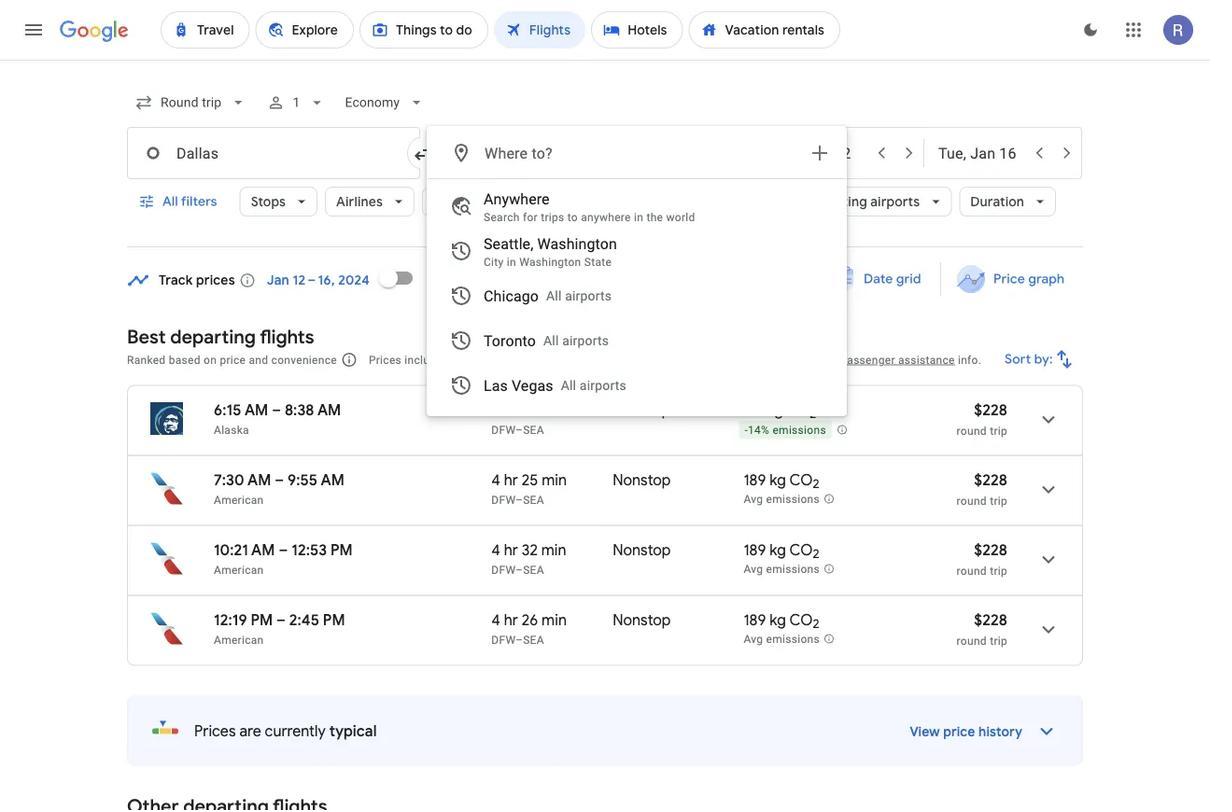 Task type: locate. For each thing, give the bounding box(es) containing it.
2 $228 round trip from the top
[[957, 471, 1008, 508]]

round left flight details. leaves dallas/fort worth international airport at 10:21 am on friday, january 12 and arrives at seattle-tacoma international airport at 12:53 pm on friday, january 12. image
[[957, 565, 987, 578]]

kg for 4 hr 26 min
[[770, 611, 786, 630]]

learn more about ranking image
[[341, 352, 358, 368]]

2 dfw from the top
[[492, 494, 516, 507]]

3 4 from the top
[[492, 541, 501, 560]]

1 horizontal spatial price
[[944, 724, 976, 741]]

price button
[[503, 187, 577, 217]]

trips
[[541, 211, 565, 224]]

$228 round trip left flight details. leaves dallas/fort worth international airport at 10:21 am on friday, january 12 and arrives at seattle-tacoma international airport at 12:53 pm on friday, january 12. image
[[957, 541, 1008, 578]]

sea for 26
[[523, 634, 544, 647]]

0 vertical spatial 189
[[744, 471, 766, 490]]

seattle, washington, from your search history option
[[428, 229, 846, 274]]

2 4 from the top
[[492, 471, 501, 490]]

washington up the 'chicago all airports'
[[520, 256, 581, 269]]

prices are currently typical
[[194, 722, 377, 741]]

4 for 4 hr 23 min
[[492, 401, 501, 420]]

1 inside popup button
[[293, 95, 300, 110]]

min for 4 hr 25 min
[[542, 471, 567, 490]]

loading results progress bar
[[0, 60, 1211, 64]]

Arrival time: 8:38 AM. text field
[[285, 401, 341, 420]]

assistance
[[899, 354, 955, 367]]

6:15
[[214, 401, 241, 420]]

$228 left "flight details. leaves dallas/fort worth international airport at 12:19 pm on friday, january 12 and arrives at seattle-tacoma international airport at 2:45 pm on friday, january 12." image
[[974, 611, 1008, 630]]

sea inside 4 hr 32 min dfw – sea
[[523, 564, 544, 577]]

hr inside 4 hr 23 min dfw – sea
[[504, 401, 518, 420]]

4 inside 4 hr 25 min dfw – sea
[[492, 471, 501, 490]]

kg inside 161 kg co 2
[[767, 401, 784, 420]]

– inside "10:21 am – 12:53 pm american"
[[279, 541, 288, 560]]

pm inside "10:21 am – 12:53 pm american"
[[331, 541, 353, 560]]

round
[[957, 425, 987, 438], [957, 495, 987, 508], [957, 565, 987, 578], [957, 635, 987, 648]]

228 US dollars text field
[[974, 401, 1008, 420]]

228 us dollars text field left flight details. leaves dallas/fort worth international airport at 7:30 am on friday, january 12 and arrives at seattle-tacoma international airport at 9:55 am on friday, january 12. "image"
[[974, 471, 1008, 490]]

in left the
[[634, 211, 644, 224]]

min right 23
[[541, 401, 567, 420]]

round for 4 hr 23 min
[[957, 425, 987, 438]]

hr left 32
[[504, 541, 518, 560]]

228 us dollars text field left flight details. leaves dallas/fort worth international airport at 10:21 am on friday, january 12 and arrives at seattle-tacoma international airport at 12:53 pm on friday, january 12. image
[[974, 541, 1008, 560]]

0 horizontal spatial for
[[523, 211, 538, 224]]

in
[[634, 211, 644, 224], [507, 256, 516, 269]]

– inside 4 hr 23 min dfw – sea
[[516, 424, 523, 437]]

sea down 25
[[523, 494, 544, 507]]

$228 down sort
[[974, 401, 1008, 420]]

2 $228 from the top
[[974, 471, 1008, 490]]

american for 7:30
[[214, 494, 264, 507]]

2 american from the top
[[214, 564, 264, 577]]

189
[[744, 471, 766, 490], [744, 541, 766, 560], [744, 611, 766, 630]]

– left 8:38
[[272, 401, 281, 420]]

nonstop for 4 hr 26 min
[[613, 611, 671, 630]]

None text field
[[127, 127, 420, 179]]

nonstop flight. element for 4 hr 25 min
[[613, 471, 671, 493]]

2 nonstop flight. element from the top
[[613, 471, 671, 493]]

2 vertical spatial 189 kg co 2
[[744, 611, 820, 633]]

0 horizontal spatial price
[[514, 193, 546, 210]]

228 US dollars text field
[[974, 471, 1008, 490], [974, 541, 1008, 560], [974, 611, 1008, 630]]

price for price graph
[[994, 271, 1025, 288]]

2 inside 161 kg co 2
[[810, 406, 817, 422]]

10:21 am – 12:53 pm american
[[214, 541, 353, 577]]

price up trips
[[514, 193, 546, 210]]

price
[[514, 193, 546, 210], [994, 271, 1025, 288]]

avg emissions for 4 hr 25 min
[[744, 493, 820, 506]]

leaves dallas/fort worth international airport at 10:21 am on friday, january 12 and arrives at seattle-tacoma international airport at 12:53 pm on friday, january 12. element
[[214, 541, 353, 560]]

1 horizontal spatial in
[[634, 211, 644, 224]]

hr inside 4 hr 25 min dfw – sea
[[504, 471, 518, 490]]

american
[[214, 494, 264, 507], [214, 564, 264, 577], [214, 634, 264, 647]]

min inside 4 hr 23 min dfw – sea
[[541, 401, 567, 420]]

2 vertical spatial 228 us dollars text field
[[974, 611, 1008, 630]]

pm right 2:45
[[323, 611, 345, 630]]

1 vertical spatial 1
[[576, 354, 583, 367]]

las
[[484, 377, 508, 395]]

round left flight details. leaves dallas/fort worth international airport at 7:30 am on friday, january 12 and arrives at seattle-tacoma international airport at 9:55 am on friday, january 12. "image"
[[957, 495, 987, 508]]

2 for 4 hr 23 min
[[810, 406, 817, 422]]

1 avg emissions from the top
[[744, 493, 820, 506]]

0 vertical spatial price
[[514, 193, 546, 210]]

2 vertical spatial american
[[214, 634, 264, 647]]

1 vertical spatial 228 us dollars text field
[[974, 541, 1008, 560]]

0 vertical spatial 1
[[293, 95, 300, 110]]

trip left flight details. leaves dallas/fort worth international airport at 7:30 am on friday, january 12 and arrives at seattle-tacoma international airport at 9:55 am on friday, january 12. "image"
[[990, 495, 1008, 508]]

anywhere search for trips to anywhere in the world
[[484, 190, 695, 224]]

2
[[810, 406, 817, 422], [813, 477, 820, 492], [813, 547, 820, 562], [813, 617, 820, 633]]

4
[[492, 401, 501, 420], [492, 471, 501, 490], [492, 541, 501, 560], [492, 611, 501, 630]]

– inside 12:19 pm – 2:45 pm american
[[277, 611, 286, 630]]

hr inside 4 hr 32 min dfw – sea
[[504, 541, 518, 560]]

las vegas (all airports), from your search history option
[[428, 363, 846, 408]]

1 horizontal spatial for
[[558, 354, 573, 367]]

toronto (all airports), from your search history option
[[428, 319, 846, 363]]

dfw for 4 hr 26 min
[[492, 634, 516, 647]]

round left "flight details. leaves dallas/fort worth international airport at 12:19 pm on friday, january 12 and arrives at seattle-tacoma international airport at 2:45 pm on friday, january 12." image
[[957, 635, 987, 648]]

am inside "10:21 am – 12:53 pm american"
[[251, 541, 275, 560]]

co
[[787, 401, 810, 420], [790, 471, 813, 490], [790, 541, 813, 560], [790, 611, 813, 630]]

0 vertical spatial for
[[523, 211, 538, 224]]

flight details. leaves dallas/fort worth international airport at 10:21 am on friday, january 12 and arrives at seattle-tacoma international airport at 12:53 pm on friday, january 12. image
[[1027, 538, 1071, 582]]

nonstop flight. element
[[613, 401, 671, 423], [613, 471, 671, 493], [613, 541, 671, 563], [613, 611, 671, 633]]

0 vertical spatial american
[[214, 494, 264, 507]]

american inside 7:30 am – 9:55 am american
[[214, 494, 264, 507]]

airports inside the 'chicago all airports'
[[565, 288, 612, 304]]

dfw inside 4 hr 23 min dfw – sea
[[492, 424, 516, 437]]

search
[[484, 211, 520, 224]]

Return text field
[[939, 128, 1025, 178]]

0 horizontal spatial in
[[507, 256, 516, 269]]

0 vertical spatial avg
[[744, 493, 763, 506]]

4 left 26
[[492, 611, 501, 630]]

– down 32
[[516, 564, 523, 577]]

prices for prices are currently typical
[[194, 722, 236, 741]]

2 for 4 hr 26 min
[[813, 617, 820, 633]]

for left trips
[[523, 211, 538, 224]]

1 vertical spatial price
[[994, 271, 1025, 288]]

1 vertical spatial price
[[944, 724, 976, 741]]

trip for 4 hr 26 min
[[990, 635, 1008, 648]]

1 american from the top
[[214, 494, 264, 507]]

3 228 us dollars text field from the top
[[974, 611, 1008, 630]]

1 hr from the top
[[504, 401, 518, 420]]

stops
[[251, 193, 286, 210]]

4 down las
[[492, 401, 501, 420]]

prices right learn more about ranking image
[[369, 354, 402, 367]]

3 american from the top
[[214, 634, 264, 647]]

1 trip from the top
[[990, 425, 1008, 438]]

dfw down total duration 4 hr 25 min. element on the bottom of page
[[492, 494, 516, 507]]

dfw inside 4 hr 26 min dfw – sea
[[492, 634, 516, 647]]

min for 4 hr 26 min
[[542, 611, 567, 630]]

in right city
[[507, 256, 516, 269]]

3 $228 from the top
[[974, 541, 1008, 560]]

2 round from the top
[[957, 495, 987, 508]]

airports up adult.
[[562, 333, 609, 348]]

avg for 4 hr 26 min
[[744, 633, 763, 647]]

min
[[541, 401, 567, 420], [542, 471, 567, 490], [541, 541, 567, 560], [542, 611, 567, 630]]

4 inside 4 hr 23 min dfw – sea
[[492, 401, 501, 420]]

26
[[522, 611, 538, 630]]

airports right 'connecting' at top right
[[871, 193, 920, 210]]

ranked
[[127, 354, 166, 367]]

0 vertical spatial 189 kg co 2
[[744, 471, 820, 492]]

-
[[745, 424, 748, 437]]

find the best price region
[[127, 256, 1083, 311]]

round down 228 us dollars text box
[[957, 425, 987, 438]]

learn more about tracked prices image
[[239, 272, 256, 289]]

4 nonstop from the top
[[613, 611, 671, 630]]

price graph
[[994, 271, 1065, 288]]

None search field
[[127, 80, 1083, 417]]

kg for 4 hr 25 min
[[770, 471, 786, 490]]

trip
[[990, 425, 1008, 438], [990, 495, 1008, 508], [990, 565, 1008, 578], [990, 635, 1008, 648]]

include
[[405, 354, 443, 367]]

all up the fees
[[544, 333, 559, 348]]

1 avg from the top
[[744, 493, 763, 506]]

4 round from the top
[[957, 635, 987, 648]]

0 vertical spatial washington
[[538, 235, 617, 253]]

dfw inside 4 hr 32 min dfw – sea
[[492, 564, 516, 577]]

3 nonstop from the top
[[613, 541, 671, 560]]

price
[[220, 354, 246, 367], [944, 724, 976, 741]]

price right on
[[220, 354, 246, 367]]

2 trip from the top
[[990, 495, 1008, 508]]

$228 round trip left "flight details. leaves dallas/fort worth international airport at 12:19 pm on friday, january 12 and arrives at seattle-tacoma international airport at 2:45 pm on friday, january 12." image
[[957, 611, 1008, 648]]

am for 8:38
[[245, 401, 268, 420]]

min inside 4 hr 26 min dfw – sea
[[542, 611, 567, 630]]

$228 round trip left flight details. leaves dallas/fort worth international airport at 7:30 am on friday, january 12 and arrives at seattle-tacoma international airport at 9:55 am on friday, january 12. "image"
[[957, 471, 1008, 508]]

connecting airports button
[[784, 179, 952, 224]]

3 sea from the top
[[523, 564, 544, 577]]

4 $228 from the top
[[974, 611, 1008, 630]]

duration
[[971, 193, 1025, 210]]

0 vertical spatial 228 us dollars text field
[[974, 471, 1008, 490]]

trip for 4 hr 23 min
[[990, 425, 1008, 438]]

Arrival time: 9:55 AM. text field
[[288, 471, 345, 490]]

4 hr 23 min dfw – sea
[[492, 401, 567, 437]]

total duration 4 hr 23 min. element
[[492, 401, 613, 423]]

avg
[[744, 493, 763, 506], [744, 563, 763, 576], [744, 633, 763, 647]]

161
[[744, 401, 763, 420]]

0 horizontal spatial 1
[[293, 95, 300, 110]]

1 nonstop from the top
[[613, 401, 671, 420]]

pm
[[331, 541, 353, 560], [251, 611, 273, 630], [323, 611, 345, 630]]

all left filters
[[163, 193, 178, 210]]

all filters button
[[127, 179, 232, 224]]

dfw down the total duration 4 hr 32 min. element
[[492, 564, 516, 577]]

2 sea from the top
[[523, 494, 544, 507]]

0 vertical spatial prices
[[369, 354, 402, 367]]

3 189 kg co 2 from the top
[[744, 611, 820, 633]]

2 nonstop from the top
[[613, 471, 671, 490]]

1 sea from the top
[[523, 424, 544, 437]]

leaves dallas/fort worth international airport at 12:19 pm on friday, january 12 and arrives at seattle-tacoma international airport at 2:45 pm on friday, january 12. element
[[214, 611, 345, 630]]

trip down 228 us dollars text box
[[990, 425, 1008, 438]]

american inside "10:21 am – 12:53 pm american"
[[214, 564, 264, 577]]

1 nonstop flight. element from the top
[[613, 401, 671, 423]]

sea down 23
[[523, 424, 544, 437]]

trip left "flight details. leaves dallas/fort worth international airport at 12:19 pm on friday, january 12 and arrives at seattle-tacoma international airport at 2:45 pm on friday, january 12." image
[[990, 635, 1008, 648]]

airlines button
[[325, 179, 415, 224]]

1 vertical spatial in
[[507, 256, 516, 269]]

1 $228 round trip from the top
[[957, 401, 1008, 438]]

kg for 4 hr 32 min
[[770, 541, 786, 560]]

prices left the are on the left
[[194, 722, 236, 741]]

all inside toronto all airports
[[544, 333, 559, 348]]

min inside 4 hr 25 min dfw – sea
[[542, 471, 567, 490]]

sea inside 4 hr 25 min dfw – sea
[[523, 494, 544, 507]]

0 vertical spatial avg emissions
[[744, 493, 820, 506]]

12:53
[[292, 541, 327, 560]]

Departure time: 12:19 PM. text field
[[214, 611, 273, 630]]

american down departure time: 7:30 am. text field
[[214, 494, 264, 507]]

$228 round trip for 4 hr 25 min
[[957, 471, 1008, 508]]

1 228 us dollars text field from the top
[[974, 471, 1008, 490]]

1 vertical spatial american
[[214, 564, 264, 577]]

hr left 23
[[504, 401, 518, 420]]

dfw for 4 hr 32 min
[[492, 564, 516, 577]]

– down 25
[[516, 494, 523, 507]]

washington
[[538, 235, 617, 253], [520, 256, 581, 269]]

co for 4 hr 26 min
[[790, 611, 813, 630]]

3 dfw from the top
[[492, 564, 516, 577]]

Arrival time: 12:53 PM. text field
[[292, 541, 353, 560]]

co for 4 hr 23 min
[[787, 401, 810, 420]]

1 vertical spatial washington
[[520, 256, 581, 269]]

228 us dollars text field for 4 hr 32 min
[[974, 541, 1008, 560]]

2 228 us dollars text field from the top
[[974, 541, 1008, 560]]

4 inside 4 hr 26 min dfw – sea
[[492, 611, 501, 630]]

price graph button
[[945, 262, 1080, 296]]

4 left 32
[[492, 541, 501, 560]]

taxes
[[492, 354, 520, 367]]

min right 32
[[541, 541, 567, 560]]

228 us dollars text field left "flight details. leaves dallas/fort worth international airport at 12:19 pm on friday, january 12 and arrives at seattle-tacoma international airport at 2:45 pm on friday, january 12." image
[[974, 611, 1008, 630]]

$228 left flight details. leaves dallas/fort worth international airport at 7:30 am on friday, january 12 and arrives at seattle-tacoma international airport at 9:55 am on friday, january 12. "image"
[[974, 471, 1008, 490]]

co inside 161 kg co 2
[[787, 401, 810, 420]]

4 nonstop flight. element from the top
[[613, 611, 671, 633]]

all up total duration 4 hr 23 min. element
[[561, 378, 576, 393]]

4 hr from the top
[[504, 611, 518, 630]]

3 avg emissions from the top
[[744, 633, 820, 647]]

graph
[[1028, 271, 1065, 288]]

– left 12:53
[[279, 541, 288, 560]]

1 189 from the top
[[744, 471, 766, 490]]

trip left flight details. leaves dallas/fort worth international airport at 10:21 am on friday, january 12 and arrives at seattle-tacoma international airport at 12:53 pm on friday, january 12. image
[[990, 565, 1008, 578]]

4 left 25
[[492, 471, 501, 490]]

price right view
[[944, 724, 976, 741]]

am right 8:38
[[317, 401, 341, 420]]

view price history
[[910, 724, 1023, 741]]

1 vertical spatial 189
[[744, 541, 766, 560]]

2 hr from the top
[[504, 471, 518, 490]]

hr left 26
[[504, 611, 518, 630]]

stops button
[[240, 179, 318, 224]]

list box
[[428, 179, 846, 416]]

3 189 from the top
[[744, 611, 766, 630]]

sea down 32
[[523, 564, 544, 577]]

189 kg co 2
[[744, 471, 820, 492], [744, 541, 820, 562], [744, 611, 820, 633]]

all inside las vegas all airports
[[561, 378, 576, 393]]

–
[[272, 401, 281, 420], [516, 424, 523, 437], [275, 471, 284, 490], [516, 494, 523, 507], [279, 541, 288, 560], [516, 564, 523, 577], [277, 611, 286, 630], [516, 634, 523, 647]]

emissions
[[773, 424, 827, 437], [766, 493, 820, 506], [766, 563, 820, 576], [766, 633, 820, 647]]

3 trip from the top
[[990, 565, 1008, 578]]

1 vertical spatial prices
[[194, 722, 236, 741]]

hr inside 4 hr 26 min dfw – sea
[[504, 611, 518, 630]]

$228 left flight details. leaves dallas/fort worth international airport at 10:21 am on friday, january 12 and arrives at seattle-tacoma international airport at 12:53 pm on friday, january 12. image
[[974, 541, 1008, 560]]

am right 10:21
[[251, 541, 275, 560]]

– left the 9:55
[[275, 471, 284, 490]]

am right 7:30 in the left of the page
[[248, 471, 271, 490]]

dates
[[479, 272, 514, 289]]

alaska
[[214, 424, 249, 437]]

all filters
[[163, 193, 217, 210]]

airports down adult.
[[580, 378, 627, 393]]

0 vertical spatial price
[[220, 354, 246, 367]]

am right the 9:55
[[321, 471, 345, 490]]

american inside 12:19 pm – 2:45 pm american
[[214, 634, 264, 647]]

2 vertical spatial 189
[[744, 611, 766, 630]]

8:38
[[285, 401, 314, 420]]

4 dfw from the top
[[492, 634, 516, 647]]

nonstop flight. element for 4 hr 32 min
[[613, 541, 671, 563]]

4 sea from the top
[[523, 634, 544, 647]]

airports inside popup button
[[871, 193, 920, 210]]

total duration 4 hr 25 min. element
[[492, 471, 613, 493]]

1 horizontal spatial price
[[994, 271, 1025, 288]]

in inside anywhere search for trips to anywhere in the world
[[634, 211, 644, 224]]

$228 for 4 hr 23 min
[[974, 401, 1008, 420]]

4 trip from the top
[[990, 635, 1008, 648]]

times button
[[585, 187, 665, 217]]

bags
[[433, 193, 464, 210]]

2 189 from the top
[[744, 541, 766, 560]]

$228 round trip
[[957, 401, 1008, 438], [957, 471, 1008, 508], [957, 541, 1008, 578], [957, 611, 1008, 648]]

all right chicago
[[546, 288, 562, 304]]

2 vertical spatial avg emissions
[[744, 633, 820, 647]]

– inside 4 hr 32 min dfw – sea
[[516, 564, 523, 577]]

kg
[[767, 401, 784, 420], [770, 471, 786, 490], [770, 541, 786, 560], [770, 611, 786, 630]]

2:45
[[289, 611, 319, 630]]

date grid
[[864, 271, 922, 288]]

1 vertical spatial avg emissions
[[744, 563, 820, 576]]

hr
[[504, 401, 518, 420], [504, 471, 518, 490], [504, 541, 518, 560], [504, 611, 518, 630]]

sea down 26
[[523, 634, 544, 647]]

1 vertical spatial avg
[[744, 563, 763, 576]]

1 vertical spatial 189 kg co 2
[[744, 541, 820, 562]]

nonstop for 4 hr 25 min
[[613, 471, 671, 490]]

3 round from the top
[[957, 565, 987, 578]]

world
[[666, 211, 695, 224]]

round for 4 hr 32 min
[[957, 565, 987, 578]]

3 nonstop flight. element from the top
[[613, 541, 671, 563]]

$228 round trip left flight details. leaves dallas/fort worth international airport at 6:15 am on friday, january 12 and arrives at seattle-tacoma international airport at 8:38 am on friday, january 12. image
[[957, 401, 1008, 438]]

view price history image
[[1025, 709, 1069, 754]]

Departure time: 7:30 AM. text field
[[214, 471, 271, 490]]

american down 10:21 am text box
[[214, 564, 264, 577]]

1 horizontal spatial prices
[[369, 354, 402, 367]]

sea
[[523, 424, 544, 437], [523, 494, 544, 507], [523, 564, 544, 577], [523, 634, 544, 647]]

washington down to
[[538, 235, 617, 253]]

dfw inside 4 hr 25 min dfw – sea
[[492, 494, 516, 507]]

2 avg from the top
[[744, 563, 763, 576]]

min inside 4 hr 32 min dfw – sea
[[541, 541, 567, 560]]

min right 25
[[542, 471, 567, 490]]

1 189 kg co 2 from the top
[[744, 471, 820, 492]]

1 dfw from the top
[[492, 424, 516, 437]]

leaves dallas/fort worth international airport at 6:15 am on friday, january 12 and arrives at seattle-tacoma international airport at 8:38 am on friday, january 12. element
[[214, 401, 341, 420]]

dfw down total duration 4 hr 26 min. element
[[492, 634, 516, 647]]

1 vertical spatial for
[[558, 354, 573, 367]]

– left 2:45
[[277, 611, 286, 630]]

– down 23
[[516, 424, 523, 437]]

any
[[451, 272, 476, 289]]

typical
[[329, 722, 377, 741]]

4 inside 4 hr 32 min dfw – sea
[[492, 541, 501, 560]]

airports
[[871, 193, 920, 210], [565, 288, 612, 304], [562, 333, 609, 348], [580, 378, 627, 393]]

min right 26
[[542, 611, 567, 630]]

vegas
[[512, 377, 554, 395]]

1 horizontal spatial 1
[[576, 354, 583, 367]]

american down 12:19 pm text box
[[214, 634, 264, 647]]

4 $228 round trip from the top
[[957, 611, 1008, 648]]

1 round from the top
[[957, 425, 987, 438]]

3 $228 round trip from the top
[[957, 541, 1008, 578]]

price inside button
[[994, 271, 1025, 288]]

dfw
[[492, 424, 516, 437], [492, 494, 516, 507], [492, 564, 516, 577], [492, 634, 516, 647]]

$228 round trip for 4 hr 23 min
[[957, 401, 1008, 438]]

all inside button
[[163, 193, 178, 210]]

hr left 25
[[504, 471, 518, 490]]

2 vertical spatial avg
[[744, 633, 763, 647]]

1 4 from the top
[[492, 401, 501, 420]]

2 avg emissions from the top
[[744, 563, 820, 576]]

0 horizontal spatial prices
[[194, 722, 236, 741]]

2 189 kg co 2 from the top
[[744, 541, 820, 562]]

228 us dollars text field for 4 hr 26 min
[[974, 611, 1008, 630]]

co for 4 hr 25 min
[[790, 471, 813, 490]]

anywhere
[[581, 211, 631, 224]]

emissions for 4 hr 25 min
[[766, 493, 820, 506]]

airports inside toronto all airports
[[562, 333, 609, 348]]

leaves dallas/fort worth international airport at 7:30 am on friday, january 12 and arrives at seattle-tacoma international airport at 9:55 am on friday, january 12. element
[[214, 471, 345, 490]]

12:19
[[214, 611, 247, 630]]

best departing flights main content
[[127, 256, 1083, 811]]

10:21
[[214, 541, 248, 560]]

0 vertical spatial in
[[634, 211, 644, 224]]

4 4 from the top
[[492, 611, 501, 630]]

emissions for 4 hr 32 min
[[766, 563, 820, 576]]

pm right 12:53
[[331, 541, 353, 560]]

airports down state
[[565, 288, 612, 304]]

am right '6:15'
[[245, 401, 268, 420]]

None field
[[127, 86, 255, 120], [338, 86, 433, 120], [127, 86, 255, 120], [338, 86, 433, 120]]

price inside popup button
[[514, 193, 546, 210]]

price left graph
[[994, 271, 1025, 288]]

american for 10:21
[[214, 564, 264, 577]]

dfw down las
[[492, 424, 516, 437]]

– down 26
[[516, 634, 523, 647]]

sea inside 4 hr 23 min dfw – sea
[[523, 424, 544, 437]]

sort by:
[[1005, 351, 1054, 368]]

3 hr from the top
[[504, 541, 518, 560]]

3 avg from the top
[[744, 633, 763, 647]]

am
[[245, 401, 268, 420], [317, 401, 341, 420], [248, 471, 271, 490], [321, 471, 345, 490], [251, 541, 275, 560]]

1 $228 from the top
[[974, 401, 1008, 420]]

list box containing anywhere
[[428, 179, 846, 416]]

fees
[[533, 354, 555, 367]]

sea inside 4 hr 26 min dfw – sea
[[523, 634, 544, 647]]

for right the fees
[[558, 354, 573, 367]]



Task type: describe. For each thing, give the bounding box(es) containing it.
$228 round trip for 4 hr 32 min
[[957, 541, 1008, 578]]

prices
[[196, 272, 235, 289]]

track prices
[[159, 272, 235, 289]]

hr for 26
[[504, 611, 518, 630]]

seattle, washington city in washington state
[[484, 235, 617, 269]]

4 hr 25 min dfw – sea
[[492, 471, 567, 507]]

kg for 4 hr 23 min
[[767, 401, 784, 420]]

6:15 am – 8:38 am alaska
[[214, 401, 341, 437]]

las vegas all airports
[[484, 377, 627, 395]]

189 for 4 hr 26 min
[[744, 611, 766, 630]]

Arrival time: 2:45 PM. text field
[[289, 611, 345, 630]]

change appearance image
[[1069, 7, 1113, 52]]

nonstop for 4 hr 23 min
[[613, 401, 671, 420]]

emissions for 4 hr 26 min
[[766, 633, 820, 647]]

Departure time: 10:21 AM. text field
[[214, 541, 275, 560]]

adult.
[[586, 354, 616, 367]]

jan
[[267, 272, 290, 289]]

avg emissions for 4 hr 32 min
[[744, 563, 820, 576]]

where
[[485, 144, 528, 162]]

bags button
[[422, 179, 495, 224]]

23
[[522, 401, 538, 420]]

sea for 23
[[523, 424, 544, 437]]

swap origin and destination. image
[[413, 142, 435, 164]]

4 hr 26 min dfw – sea
[[492, 611, 567, 647]]

hr for 32
[[504, 541, 518, 560]]

total duration 4 hr 32 min. element
[[492, 541, 613, 563]]

the
[[647, 211, 663, 224]]

trip for 4 hr 32 min
[[990, 565, 1008, 578]]

2024
[[338, 272, 370, 289]]

nonstop flight. element for 4 hr 26 min
[[613, 611, 671, 633]]

1 button
[[259, 80, 334, 125]]

4 for 4 hr 26 min
[[492, 611, 501, 630]]

sea for 32
[[523, 564, 544, 577]]

7:30 am – 9:55 am american
[[214, 471, 345, 507]]

am for 9:55
[[248, 471, 271, 490]]

sort by: button
[[998, 337, 1083, 382]]

to
[[568, 211, 578, 224]]

-14% emissions
[[745, 424, 827, 437]]

co for 4 hr 32 min
[[790, 541, 813, 560]]

passenger assistance
[[840, 354, 955, 367]]

total duration 4 hr 26 min. element
[[492, 611, 613, 633]]

sea for 25
[[523, 494, 544, 507]]

history
[[979, 724, 1023, 741]]

toronto
[[484, 332, 536, 350]]

– inside 6:15 am – 8:38 am alaska
[[272, 401, 281, 420]]

passenger
[[840, 354, 896, 367]]

Departure text field
[[781, 128, 867, 178]]

are
[[240, 722, 261, 741]]

flight details. leaves dallas/fort worth international airport at 12:19 pm on friday, january 12 and arrives at seattle-tacoma international airport at 2:45 pm on friday, january 12. image
[[1027, 608, 1071, 652]]

dfw for 4 hr 23 min
[[492, 424, 516, 437]]

9:55
[[288, 471, 318, 490]]

4 hr 32 min dfw – sea
[[492, 541, 567, 577]]

avg for 4 hr 25 min
[[744, 493, 763, 506]]

0 horizontal spatial price
[[220, 354, 246, 367]]

chicago (all airports), from your search history option
[[428, 274, 846, 319]]

189 kg co 2 for 4 hr 26 min
[[744, 611, 820, 633]]

destination, select multiple airports image
[[809, 142, 831, 164]]

dfw for 4 hr 25 min
[[492, 494, 516, 507]]

grid
[[897, 271, 922, 288]]

$228 for 4 hr 26 min
[[974, 611, 1008, 630]]

flights
[[260, 325, 314, 349]]

passenger assistance button
[[840, 354, 955, 367]]

duration button
[[960, 179, 1056, 224]]

prices include required taxes + fees for 1 adult.
[[369, 354, 616, 367]]

Departure time: 6:15 AM. text field
[[214, 401, 268, 420]]

convenience
[[271, 354, 337, 367]]

chicago
[[484, 287, 539, 305]]

min for 4 hr 32 min
[[541, 541, 567, 560]]

track
[[159, 272, 193, 289]]

hr for 23
[[504, 401, 518, 420]]

7:30
[[214, 471, 244, 490]]

$228 round trip for 4 hr 26 min
[[957, 611, 1008, 648]]

connecting
[[795, 193, 868, 210]]

4 for 4 hr 25 min
[[492, 471, 501, 490]]

date
[[864, 271, 893, 288]]

view
[[910, 724, 940, 741]]

228 us dollars text field for 4 hr 25 min
[[974, 471, 1008, 490]]

25
[[522, 471, 538, 490]]

Where else? text field
[[484, 131, 798, 176]]

main menu image
[[22, 19, 45, 41]]

airlines
[[336, 193, 383, 210]]

any dates
[[451, 272, 514, 289]]

189 for 4 hr 32 min
[[744, 541, 766, 560]]

for inside best departing flights main content
[[558, 354, 573, 367]]

14%
[[748, 424, 770, 437]]

32
[[522, 541, 538, 560]]

nonstop for 4 hr 32 min
[[613, 541, 671, 560]]

on
[[204, 354, 217, 367]]

list box inside enter your destination dialog
[[428, 179, 846, 416]]

189 for 4 hr 25 min
[[744, 471, 766, 490]]

prices for prices include required taxes + fees for 1 adult.
[[369, 354, 402, 367]]

jan 12 – 16, 2024
[[267, 272, 370, 289]]

toronto all airports
[[484, 332, 609, 350]]

filters
[[181, 193, 217, 210]]

anywhere
[[484, 190, 550, 208]]

chicago all airports
[[484, 287, 612, 305]]

in inside seattle, washington city in washington state
[[507, 256, 516, 269]]

flight details. leaves dallas/fort worth international airport at 6:15 am on friday, january 12 and arrives at seattle-tacoma international airport at 8:38 am on friday, january 12. image
[[1027, 397, 1071, 442]]

round for 4 hr 25 min
[[957, 495, 987, 508]]

departing
[[170, 325, 256, 349]]

trip for 4 hr 25 min
[[990, 495, 1008, 508]]

avg emissions for 4 hr 26 min
[[744, 633, 820, 647]]

by:
[[1035, 351, 1054, 368]]

city
[[484, 256, 504, 269]]

pm for 12:53 pm
[[331, 541, 353, 560]]

times
[[596, 193, 633, 210]]

connecting airports
[[795, 193, 920, 210]]

161 kg co 2
[[744, 401, 817, 422]]

enter your destination dialog
[[427, 126, 847, 417]]

round for 4 hr 26 min
[[957, 635, 987, 648]]

$228 for 4 hr 25 min
[[974, 471, 1008, 490]]

anywhere option
[[428, 184, 846, 229]]

– inside 4 hr 25 min dfw – sea
[[516, 494, 523, 507]]

for inside anywhere search for trips to anywhere in the world
[[523, 211, 538, 224]]

price for price
[[514, 193, 546, 210]]

189 kg co 2 for 4 hr 25 min
[[744, 471, 820, 492]]

1 inside best departing flights main content
[[576, 354, 583, 367]]

sort
[[1005, 351, 1032, 368]]

avg for 4 hr 32 min
[[744, 563, 763, 576]]

189 kg co 2 for 4 hr 32 min
[[744, 541, 820, 562]]

– inside 4 hr 26 min dfw – sea
[[516, 634, 523, 647]]

all inside the 'chicago all airports'
[[546, 288, 562, 304]]

seattle,
[[484, 235, 534, 253]]

4 for 4 hr 32 min
[[492, 541, 501, 560]]

$228 for 4 hr 32 min
[[974, 541, 1008, 560]]

12:19 pm – 2:45 pm american
[[214, 611, 345, 647]]

pm right 12:19
[[251, 611, 273, 630]]

and
[[249, 354, 268, 367]]

+
[[523, 354, 530, 367]]

american for 12:19
[[214, 634, 264, 647]]

date grid button
[[816, 262, 937, 296]]

to?
[[532, 144, 553, 162]]

currently
[[265, 722, 326, 741]]

required
[[446, 354, 489, 367]]

nonstop flight. element for 4 hr 23 min
[[613, 401, 671, 423]]

airports inside las vegas all airports
[[580, 378, 627, 393]]

based
[[169, 354, 201, 367]]

12 – 16,
[[293, 272, 335, 289]]

min for 4 hr 23 min
[[541, 401, 567, 420]]

– inside 7:30 am – 9:55 am american
[[275, 471, 284, 490]]

2 for 4 hr 25 min
[[813, 477, 820, 492]]

am for 12:53
[[251, 541, 275, 560]]

pm for 2:45 pm
[[323, 611, 345, 630]]

2 for 4 hr 32 min
[[813, 547, 820, 562]]

flight details. leaves dallas/fort worth international airport at 7:30 am on friday, january 12 and arrives at seattle-tacoma international airport at 9:55 am on friday, january 12. image
[[1027, 467, 1071, 512]]

none search field containing where to?
[[127, 80, 1083, 417]]

hr for 25
[[504, 471, 518, 490]]

best
[[127, 325, 166, 349]]

state
[[584, 256, 612, 269]]

best departing flights
[[127, 325, 314, 349]]



Task type: vqa. For each thing, say whether or not it's contained in the screenshot.
4 hr 25 min's kg
yes



